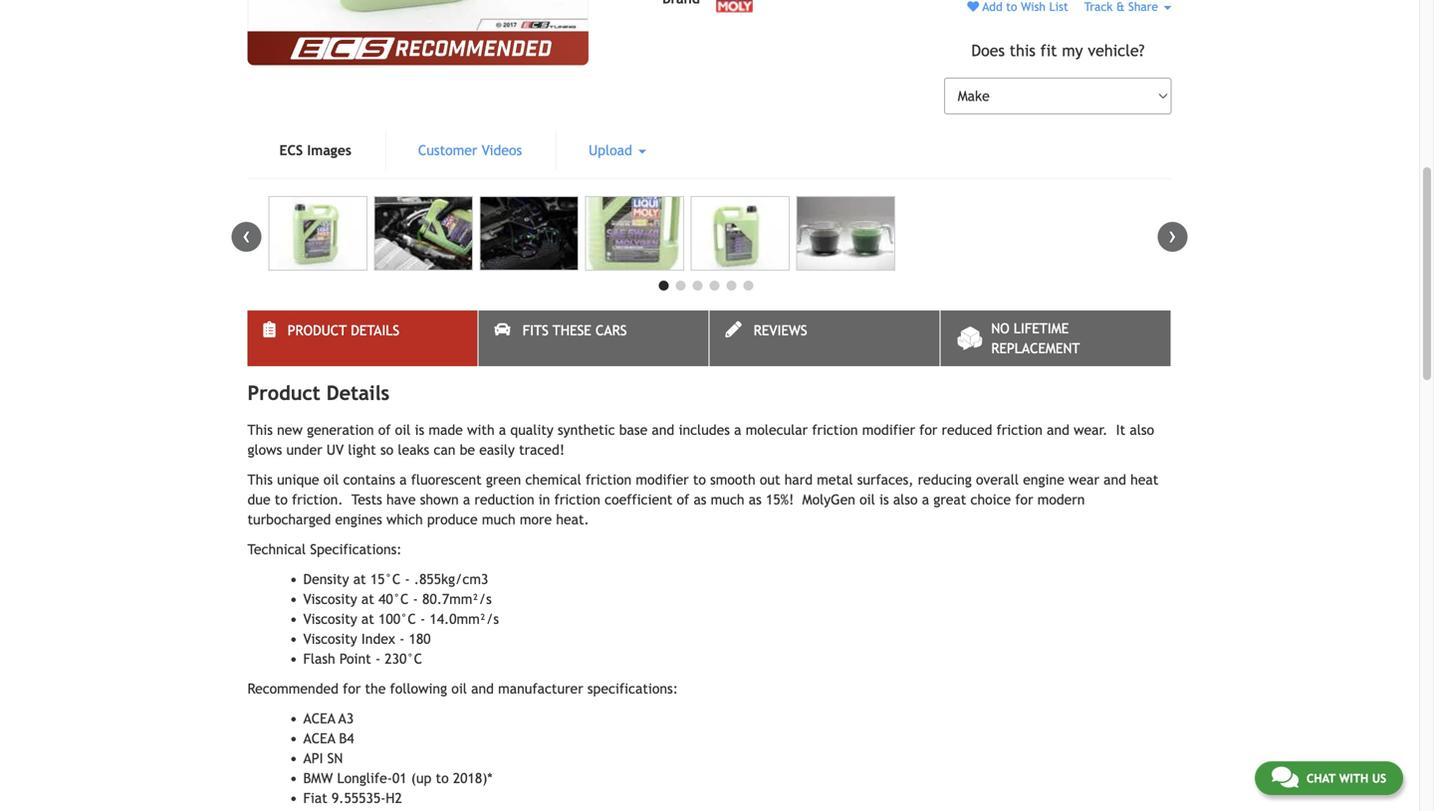 Task type: describe. For each thing, give the bounding box(es) containing it.
following
[[390, 682, 447, 698]]

and inside "this unique oil contains a fluorescent green chemical friction modifier to smooth out hard metal surfaces, reducing overall engine wear and heat due to friction.  tests have shown a reduction in friction coefficient of as much as 15%!  molygen oil is also a great choice for modern turbocharged engines which produce much more heat."
[[1104, 472, 1127, 488]]

produce
[[427, 512, 478, 528]]

is inside this new generation of oil is made with a quality synthetic base and includes a molecular friction modifier for reduced friction and wear.  it also glows under uv light so leaks can be easily traced!
[[415, 423, 425, 439]]

can
[[434, 442, 456, 458]]

0 vertical spatial much
[[711, 492, 745, 508]]

fit
[[1041, 41, 1057, 60]]

2 viscosity from the top
[[303, 612, 357, 628]]

reduced
[[942, 423, 993, 439]]

1 vertical spatial much
[[482, 512, 516, 528]]

this unique oil contains a fluorescent green chemical friction modifier to smooth out hard metal surfaces, reducing overall engine wear and heat due to friction.  tests have shown a reduction in friction coefficient of as much as 15%!  molygen oil is also a great choice for modern turbocharged engines which produce much more heat.
[[248, 472, 1159, 528]]

2 as from the left
[[749, 492, 762, 508]]

a up 'easily'
[[499, 423, 506, 439]]

density at 15°c - .855kg/cm3 viscosity at 40°c - 80.7mm²/s viscosity at 100°c - 14.0mm²/s viscosity index - 180 flash point - 230°c
[[303, 572, 499, 668]]

no
[[992, 321, 1010, 337]]

index
[[362, 632, 395, 648]]

- left 180
[[400, 632, 405, 648]]

so
[[380, 442, 394, 458]]

a up the 'produce'
[[463, 492, 470, 508]]

with inside this new generation of oil is made with a quality synthetic base and includes a molecular friction modifier for reduced friction and wear.  it also glows under uv light so leaks can be easily traced!
[[467, 423, 495, 439]]

this for this new generation of oil is made with a quality synthetic base and includes a molecular friction modifier for reduced friction and wear.  it also glows under uv light so leaks can be easily traced!
[[248, 423, 273, 439]]

40°c
[[379, 592, 409, 608]]

1 vertical spatial product details
[[248, 382, 390, 405]]

which
[[387, 512, 423, 528]]

friction.
[[292, 492, 343, 508]]

100°c
[[379, 612, 416, 628]]

ecs tuning recommends this product. image
[[248, 31, 589, 65]]

oil inside this new generation of oil is made with a quality synthetic base and includes a molecular friction modifier for reduced friction and wear.  it also glows under uv light so leaks can be easily traced!
[[395, 423, 411, 439]]

generation
[[307, 423, 374, 439]]

oil up friction.
[[324, 472, 339, 488]]

is inside "this unique oil contains a fluorescent green chemical friction modifier to smooth out hard metal surfaces, reducing overall engine wear and heat due to friction.  tests have shown a reduction in friction coefficient of as much as 15%!  molygen oil is also a great choice for modern turbocharged engines which produce much more heat."
[[880, 492, 889, 508]]

230°c
[[385, 652, 422, 668]]

light
[[348, 442, 376, 458]]

videos
[[482, 143, 522, 159]]

my
[[1062, 41, 1083, 60]]

- right 15°c at the left
[[405, 572, 410, 588]]

glows
[[248, 442, 282, 458]]

0 vertical spatial product details
[[288, 323, 400, 339]]

9.55535-
[[332, 791, 386, 807]]

includes
[[679, 423, 730, 439]]

out
[[760, 472, 781, 488]]

surfaces,
[[857, 472, 914, 488]]

upload button
[[557, 131, 678, 171]]

chat with us
[[1307, 772, 1387, 786]]

acea a3 acea b4 api sn bmw longlife-01 (up to 2018)* fiat 9.55535-h2
[[303, 711, 493, 807]]

wear.
[[1074, 423, 1108, 439]]

vehicle?
[[1088, 41, 1145, 60]]

› link
[[1158, 222, 1188, 252]]

1 horizontal spatial with
[[1340, 772, 1369, 786]]

1 vertical spatial product
[[248, 382, 320, 405]]

‹ link
[[232, 222, 262, 252]]

be
[[460, 442, 475, 458]]

this
[[1010, 41, 1036, 60]]

new
[[277, 423, 303, 439]]

modifier for
[[863, 423, 938, 439]]

metal
[[817, 472, 853, 488]]

to for fiat
[[436, 771, 449, 787]]

these
[[553, 323, 592, 339]]

also inside "this unique oil contains a fluorescent green chemical friction modifier to smooth out hard metal surfaces, reducing overall engine wear and heat due to friction.  tests have shown a reduction in friction coefficient of as much as 15%!  molygen oil is also a great choice for modern turbocharged engines which produce much more heat."
[[893, 492, 918, 508]]

wear
[[1069, 472, 1100, 488]]

- up 180
[[420, 612, 426, 628]]

(up
[[411, 771, 432, 787]]

1 acea from the top
[[303, 711, 335, 727]]

modifier
[[636, 472, 689, 488]]

no lifetime replacement
[[992, 321, 1080, 357]]

comments image
[[1272, 766, 1299, 790]]

of inside "this unique oil contains a fluorescent green chemical friction modifier to smooth out hard metal surfaces, reducing overall engine wear and heat due to friction.  tests have shown a reduction in friction coefficient of as much as 15%!  molygen oil is also a great choice for modern turbocharged engines which produce much more heat."
[[677, 492, 690, 508]]

great
[[934, 492, 967, 508]]

coefficient
[[605, 492, 673, 508]]

leaks
[[398, 442, 430, 458]]

longlife-
[[337, 771, 392, 787]]

0 vertical spatial at
[[353, 572, 366, 588]]

of inside this new generation of oil is made with a quality synthetic base and includes a molecular friction modifier for reduced friction and wear.  it also glows under uv light so leaks can be easily traced!
[[378, 423, 391, 439]]

heat
[[1131, 472, 1159, 488]]

liqui moly image
[[716, 0, 753, 12]]

the
[[365, 682, 386, 698]]

have
[[387, 492, 416, 508]]

contains
[[343, 472, 395, 488]]

ecs images
[[279, 143, 352, 159]]

due
[[248, 492, 271, 508]]

choice
[[971, 492, 1011, 508]]

in
[[539, 492, 550, 508]]

1 vertical spatial to
[[275, 492, 288, 508]]

to for out
[[693, 472, 706, 488]]

technical specifications:
[[248, 542, 406, 558]]

this new generation of oil is made with a quality synthetic base and includes a molecular friction modifier for reduced friction and wear.  it also glows under uv light so leaks can be easily traced!
[[248, 423, 1155, 458]]

oil right following
[[452, 682, 467, 698]]

point
[[340, 652, 371, 668]]

a3
[[339, 711, 354, 727]]

fits these cars
[[523, 323, 627, 339]]

synthetic
[[558, 423, 615, 439]]

1 as from the left
[[694, 492, 707, 508]]

specifications:
[[588, 682, 678, 698]]

turbocharged
[[248, 512, 331, 528]]



Task type: vqa. For each thing, say whether or not it's contained in the screenshot.
vehicle in Your Vehicle Please tap 'Select' to pick a vehicle
no



Task type: locate. For each thing, give the bounding box(es) containing it.
green
[[486, 472, 521, 488]]

engine
[[1023, 472, 1065, 488]]

2 horizontal spatial to
[[693, 472, 706, 488]]

hard
[[785, 472, 813, 488]]

customer
[[418, 143, 478, 159]]

1 horizontal spatial also
[[1130, 423, 1155, 439]]

to inside acea a3 acea b4 api sn bmw longlife-01 (up to 2018)* fiat 9.55535-h2
[[436, 771, 449, 787]]

a
[[499, 423, 506, 439], [734, 423, 742, 439], [400, 472, 407, 488], [463, 492, 470, 508], [922, 492, 930, 508]]

to up the turbocharged
[[275, 492, 288, 508]]

under
[[286, 442, 322, 458]]

b4
[[339, 731, 354, 747]]

2 vertical spatial to
[[436, 771, 449, 787]]

1 horizontal spatial and
[[1047, 423, 1070, 439]]

- down 'index'
[[376, 652, 381, 668]]

also up heat
[[1130, 423, 1155, 439]]

at left 40°c
[[362, 592, 374, 608]]

fits these cars link
[[479, 311, 709, 367]]

this inside "this unique oil contains a fluorescent green chemical friction modifier to smooth out hard metal surfaces, reducing overall engine wear and heat due to friction.  tests have shown a reduction in friction coefficient of as much as 15%!  molygen oil is also a great choice for modern turbocharged engines which produce much more heat."
[[248, 472, 273, 488]]

traced!
[[519, 442, 565, 458]]

0 horizontal spatial much
[[482, 512, 516, 528]]

easily
[[479, 442, 515, 458]]

this up glows
[[248, 423, 273, 439]]

0 vertical spatial and
[[1047, 423, 1070, 439]]

reduction
[[475, 492, 535, 508]]

1 vertical spatial acea
[[303, 731, 335, 747]]

‹
[[243, 222, 251, 249]]

for left the the
[[343, 682, 361, 698]]

1 vertical spatial also
[[893, 492, 918, 508]]

this for this unique oil contains a fluorescent green chemical friction modifier to smooth out hard metal surfaces, reducing overall engine wear and heat due to friction.  tests have shown a reduction in friction coefficient of as much as 15%!  molygen oil is also a great choice for modern turbocharged engines which produce much more heat.
[[248, 472, 273, 488]]

0 vertical spatial of
[[378, 423, 391, 439]]

0 horizontal spatial of
[[378, 423, 391, 439]]

0 horizontal spatial as
[[694, 492, 707, 508]]

with up be
[[467, 423, 495, 439]]

2018)*
[[453, 771, 493, 787]]

2 vertical spatial viscosity
[[303, 632, 357, 648]]

0 horizontal spatial also
[[893, 492, 918, 508]]

for inside "this unique oil contains a fluorescent green chemical friction modifier to smooth out hard metal surfaces, reducing overall engine wear and heat due to friction.  tests have shown a reduction in friction coefficient of as much as 15%!  molygen oil is also a great choice for modern turbocharged engines which produce much more heat."
[[1016, 492, 1034, 508]]

1 vertical spatial and
[[1104, 472, 1127, 488]]

chemical
[[526, 472, 582, 488]]

1 horizontal spatial much
[[711, 492, 745, 508]]

0 vertical spatial with
[[467, 423, 495, 439]]

a right includes
[[734, 423, 742, 439]]

this up due in the bottom left of the page
[[248, 472, 273, 488]]

base and
[[619, 423, 675, 439]]

customer videos link
[[386, 131, 554, 171]]

as left 15%!
[[749, 492, 762, 508]]

0 vertical spatial for
[[1016, 492, 1034, 508]]

acea up api
[[303, 731, 335, 747]]

0 horizontal spatial to
[[275, 492, 288, 508]]

images
[[307, 143, 352, 159]]

1 viscosity from the top
[[303, 592, 357, 608]]

of down modifier
[[677, 492, 690, 508]]

›
[[1169, 222, 1177, 249]]

chat with us link
[[1255, 762, 1404, 796]]

1 horizontal spatial for
[[1016, 492, 1034, 508]]

0 vertical spatial details
[[351, 323, 400, 339]]

sn
[[327, 751, 343, 767]]

0 vertical spatial acea
[[303, 711, 335, 727]]

much down smooth
[[711, 492, 745, 508]]

for down engine
[[1016, 492, 1034, 508]]

acea
[[303, 711, 335, 727], [303, 731, 335, 747]]

also
[[1130, 423, 1155, 439], [893, 492, 918, 508]]

engines
[[335, 512, 382, 528]]

with left the us
[[1340, 772, 1369, 786]]

details
[[351, 323, 400, 339], [326, 382, 390, 405]]

0 horizontal spatial for
[[343, 682, 361, 698]]

reducing
[[918, 472, 972, 488]]

1 horizontal spatial of
[[677, 492, 690, 508]]

lifetime
[[1014, 321, 1069, 337]]

overall
[[976, 472, 1019, 488]]

recommended for the following oil and manufacturer specifications:
[[248, 682, 678, 698]]

us
[[1373, 772, 1387, 786]]

density
[[303, 572, 349, 588]]

1 horizontal spatial as
[[749, 492, 762, 508]]

at up 'index'
[[362, 612, 374, 628]]

oil up leaks
[[395, 423, 411, 439]]

and left manufacturer
[[471, 682, 494, 698]]

0 vertical spatial to
[[693, 472, 706, 488]]

chat
[[1307, 772, 1336, 786]]

0 vertical spatial is
[[415, 423, 425, 439]]

quality
[[510, 423, 554, 439]]

0 vertical spatial viscosity
[[303, 592, 357, 608]]

cars
[[596, 323, 627, 339]]

bmw
[[303, 771, 333, 787]]

friction
[[812, 423, 858, 439], [997, 423, 1043, 439], [586, 472, 632, 488], [555, 492, 601, 508]]

es#3246016 - 20232 - molygen new generation engine oil (5w-40) - 5 liter - full synthetic oil with fluorescent, friction-reducing additive! - liqui-moly - audi bmw volkswagen mercedes benz mini porsche image
[[248, 0, 589, 31], [268, 196, 367, 271], [374, 196, 473, 271], [480, 196, 579, 271], [585, 196, 684, 271], [691, 196, 790, 271], [796, 196, 895, 271]]

much down reduction
[[482, 512, 516, 528]]

0 horizontal spatial and
[[471, 682, 494, 698]]

more
[[520, 512, 552, 528]]

does
[[972, 41, 1005, 60]]

as down this new generation of oil is made with a quality synthetic base and includes a molecular friction modifier for reduced friction and wear.  it also glows under uv light so leaks can be easily traced! at the bottom of the page
[[694, 492, 707, 508]]

0 vertical spatial product
[[288, 323, 347, 339]]

manufacturer
[[498, 682, 583, 698]]

3 viscosity from the top
[[303, 632, 357, 648]]

1 vertical spatial details
[[326, 382, 390, 405]]

upload
[[589, 143, 637, 159]]

shown
[[420, 492, 459, 508]]

oil down surfaces,
[[860, 492, 875, 508]]

2 vertical spatial and
[[471, 682, 494, 698]]

80.7mm²/s
[[422, 592, 492, 608]]

-
[[405, 572, 410, 588], [413, 592, 418, 608], [420, 612, 426, 628], [400, 632, 405, 648], [376, 652, 381, 668]]

a up 'have'
[[400, 472, 407, 488]]

15%!
[[766, 492, 794, 508]]

180
[[409, 632, 431, 648]]

oil
[[395, 423, 411, 439], [324, 472, 339, 488], [860, 492, 875, 508], [452, 682, 467, 698]]

.855kg/cm3
[[414, 572, 488, 588]]

with
[[467, 423, 495, 439], [1340, 772, 1369, 786]]

fits
[[523, 323, 549, 339]]

2 acea from the top
[[303, 731, 335, 747]]

smooth
[[710, 472, 756, 488]]

a left great
[[922, 492, 930, 508]]

1 vertical spatial viscosity
[[303, 612, 357, 628]]

friction right reduced
[[997, 423, 1043, 439]]

api
[[303, 751, 323, 767]]

and left heat
[[1104, 472, 1127, 488]]

1 vertical spatial is
[[880, 492, 889, 508]]

this inside this new generation of oil is made with a quality synthetic base and includes a molecular friction modifier for reduced friction and wear.  it also glows under uv light so leaks can be easily traced!
[[248, 423, 273, 439]]

0 horizontal spatial with
[[467, 423, 495, 439]]

reviews link
[[710, 311, 940, 367]]

fiat
[[303, 791, 328, 807]]

uv
[[327, 442, 344, 458]]

ecs
[[279, 143, 303, 159]]

friction up coefficient
[[586, 472, 632, 488]]

1 vertical spatial this
[[248, 472, 273, 488]]

also inside this new generation of oil is made with a quality synthetic base and includes a molecular friction modifier for reduced friction and wear.  it also glows under uv light so leaks can be easily traced!
[[1130, 423, 1155, 439]]

2 horizontal spatial and
[[1104, 472, 1127, 488]]

1 vertical spatial with
[[1340, 772, 1369, 786]]

also down surfaces,
[[893, 492, 918, 508]]

- right 40°c
[[413, 592, 418, 608]]

friction up heat.
[[555, 492, 601, 508]]

and inside this new generation of oil is made with a quality synthetic base and includes a molecular friction modifier for reduced friction and wear.  it also glows under uv light so leaks can be easily traced!
[[1047, 423, 1070, 439]]

customer videos
[[418, 143, 522, 159]]

friction up metal
[[812, 423, 858, 439]]

heart image
[[968, 1, 980, 13]]

no lifetime replacement link
[[941, 311, 1171, 367]]

1 horizontal spatial is
[[880, 492, 889, 508]]

0 horizontal spatial is
[[415, 423, 425, 439]]

of
[[378, 423, 391, 439], [677, 492, 690, 508]]

0 vertical spatial this
[[248, 423, 273, 439]]

ecs images link
[[248, 131, 383, 171]]

1 vertical spatial for
[[343, 682, 361, 698]]

is up leaks
[[415, 423, 425, 439]]

specifications:
[[310, 542, 402, 558]]

acea left a3
[[303, 711, 335, 727]]

modern
[[1038, 492, 1085, 508]]

2 vertical spatial at
[[362, 612, 374, 628]]

14.0mm²/s
[[430, 612, 499, 628]]

technical
[[248, 542, 306, 558]]

2 this from the top
[[248, 472, 273, 488]]

to right the (up
[[436, 771, 449, 787]]

at left 15°c at the left
[[353, 572, 366, 588]]

and left wear.
[[1047, 423, 1070, 439]]

01
[[392, 771, 407, 787]]

1 this from the top
[[248, 423, 273, 439]]

made
[[429, 423, 463, 439]]

does this fit my vehicle?
[[972, 41, 1145, 60]]

of up so on the bottom left of the page
[[378, 423, 391, 439]]

recommended
[[248, 682, 339, 698]]

product
[[288, 323, 347, 339], [248, 382, 320, 405]]

1 horizontal spatial to
[[436, 771, 449, 787]]

is down surfaces,
[[880, 492, 889, 508]]

to left smooth
[[693, 472, 706, 488]]

1 vertical spatial of
[[677, 492, 690, 508]]

this
[[248, 423, 273, 439], [248, 472, 273, 488]]

1 vertical spatial at
[[362, 592, 374, 608]]

0 vertical spatial also
[[1130, 423, 1155, 439]]



